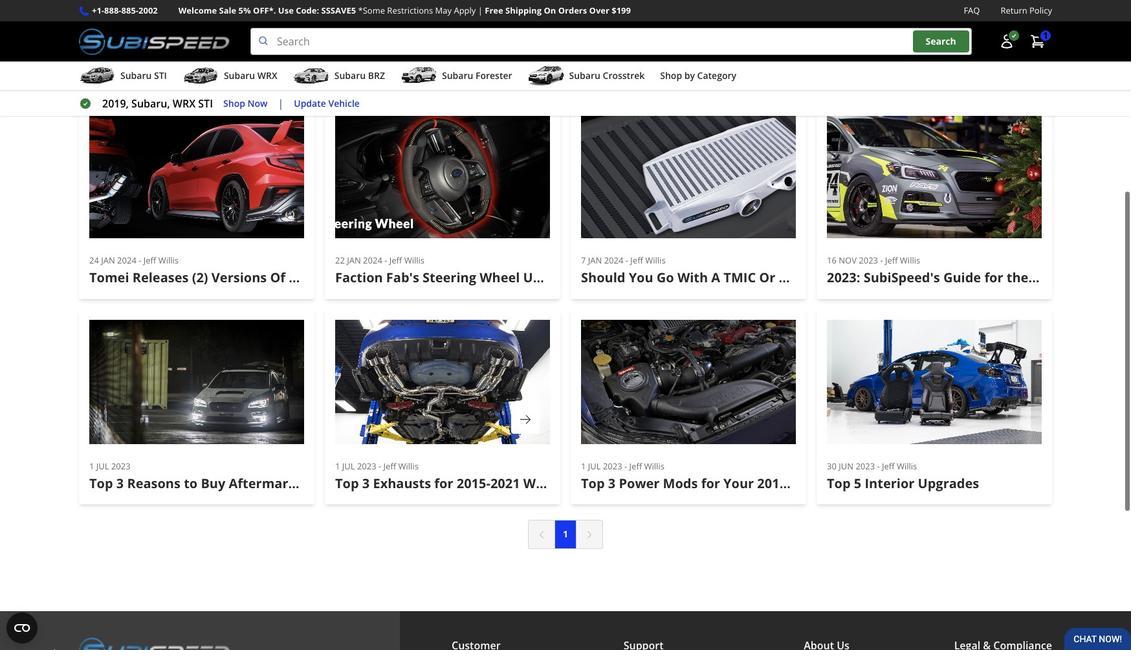 Task type: locate. For each thing, give the bounding box(es) containing it.
willis inside 30 jun 2023 - jeff willis top 5 interior upgrades
[[898, 460, 918, 472]]

wrx
[[258, 69, 278, 82], [173, 97, 196, 111], [798, 475, 828, 492]]

2 top from the left
[[335, 475, 359, 492]]

1 horizontal spatial sti
[[198, 97, 213, 111]]

top right wrx/sti
[[582, 475, 605, 492]]

1 inside 1 jul 2023 - jeff willis top 3 exhausts for 2015-2021 wrx/sti
[[335, 460, 340, 472]]

jeff
[[144, 255, 156, 266], [390, 255, 402, 266], [631, 255, 644, 266], [886, 255, 899, 266], [384, 460, 396, 472], [630, 460, 643, 472], [883, 460, 895, 472]]

3 left reasons
[[116, 475, 124, 492]]

fmic?
[[779, 269, 817, 286]]

1 3 from the left
[[116, 475, 124, 492]]

3 inside 1 jul 2023 - jeff willis top 3 exhausts for 2015-2021 wrx/sti
[[363, 475, 370, 492]]

your for subaru
[[391, 475, 422, 492]]

top for top 3 exhausts for 2015-2021 wrx/sti
[[335, 475, 359, 492]]

for left 'the' on the top right of page
[[985, 269, 1004, 286]]

jul
[[96, 460, 109, 472], [342, 460, 355, 472], [589, 460, 601, 472]]

subaru left 2021
[[425, 475, 471, 492]]

888-
[[104, 5, 121, 16]]

2024 up should
[[605, 255, 624, 266]]

2023 up lighting
[[357, 460, 377, 472]]

1 horizontal spatial wrx
[[258, 69, 278, 82]]

2024
[[117, 255, 137, 266], [363, 255, 383, 266], [605, 255, 624, 266]]

1 top from the left
[[89, 475, 113, 492]]

subaru left "forester"
[[442, 69, 474, 82]]

fallback image - no image provided image inside 24 jan 2024 - jeff willis link
[[89, 114, 304, 238]]

jan inside 7 jan 2024 - jeff willis should you go with a tmic or fmic?
[[589, 255, 602, 266]]

0 vertical spatial sti
[[154, 69, 167, 82]]

button image
[[1000, 34, 1015, 49]]

1 vertical spatial |
[[278, 97, 284, 111]]

with
[[678, 269, 709, 286]]

2 horizontal spatial wrx
[[798, 475, 828, 492]]

jan right the 22
[[347, 255, 361, 266]]

shop now
[[223, 97, 268, 109]]

wrx inside 1 jul 2023 - jeff willis top 3 power mods for your 2015+ wrx for under $500
[[798, 475, 828, 492]]

top inside 30 jun 2023 - jeff willis top 5 interior upgrades
[[828, 475, 851, 492]]

22 jan 2024 - jeff willis link
[[325, 104, 561, 299]]

1 inside 1 jul 2023 - jeff willis top 3 power mods for your 2015+ wrx for under $500
[[582, 460, 586, 472]]

1 subispeed logo image from the top
[[79, 28, 230, 55]]

jul inside 1 jul 2023 - jeff willis top 3 power mods for your 2015+ wrx for under $500
[[589, 460, 601, 472]]

16
[[828, 255, 837, 266]]

willis inside 1 jul 2023 - jeff willis top 3 power mods for your 2015+ wrx for under $500
[[645, 460, 665, 472]]

| left free
[[478, 5, 483, 16]]

for
[[985, 269, 1004, 286], [369, 475, 388, 492], [435, 475, 454, 492], [702, 475, 721, 492], [831, 475, 850, 492]]

return policy link
[[1001, 4, 1053, 18]]

upgrades
[[919, 475, 980, 492]]

22 jan 2024 - jeff willis
[[335, 255, 425, 266]]

+1-888-885-2002 link
[[92, 4, 158, 18]]

2023 up power
[[604, 460, 623, 472]]

policy
[[1030, 5, 1053, 16]]

top inside 1 jul 2023 - jeff willis top 3 power mods for your 2015+ wrx for under $500
[[582, 475, 605, 492]]

1 horizontal spatial 2024
[[363, 255, 383, 266]]

subaru for subaru wrx
[[224, 69, 255, 82]]

free
[[485, 5, 504, 16]]

2023 inside 1 jul 2023 - jeff willis top 3 power mods for your 2015+ wrx for under $500
[[604, 460, 623, 472]]

top down 30
[[828, 475, 851, 492]]

2 your from the left
[[724, 475, 755, 492]]

0 vertical spatial wrx
[[258, 69, 278, 82]]

faq link
[[965, 4, 981, 18]]

2015-
[[457, 475, 491, 492]]

jeff for top 5 interior upgrades
[[883, 460, 895, 472]]

2 vertical spatial wrx
[[798, 475, 828, 492]]

1 jul 2023 top 3 reasons to buy aftermarket lighting for your subaru
[[89, 460, 471, 492]]

jeff inside 1 jul 2023 - jeff willis top 3 exhausts for 2015-2021 wrx/sti
[[384, 460, 396, 472]]

- inside 16 nov 2023 - jeff willis 2023: subispeed's guide for the holidays
[[881, 255, 884, 266]]

for right lighting
[[369, 475, 388, 492]]

fallback image - no image provided image for top 3 reasons to buy aftermarket lighting for your subaru
[[89, 320, 304, 444]]

category
[[698, 69, 737, 82]]

- right the 22
[[385, 255, 388, 266]]

shop now link
[[223, 96, 268, 111]]

1 horizontal spatial your
[[724, 475, 755, 492]]

0 vertical spatial subispeed logo image
[[79, 28, 230, 55]]

1
[[1044, 29, 1049, 42], [89, 460, 94, 472], [335, 460, 340, 472], [582, 460, 586, 472], [563, 528, 569, 540]]

2023 inside 1 jul 2023 - jeff willis top 3 exhausts for 2015-2021 wrx/sti
[[357, 460, 377, 472]]

- up the exhausts
[[379, 460, 382, 472]]

fallback image - no image provided image for top 5 interior upgrades
[[828, 320, 1043, 444]]

2 jul from the left
[[342, 460, 355, 472]]

0 horizontal spatial 2024
[[117, 255, 137, 266]]

- up under
[[878, 460, 881, 472]]

jeff up interior
[[883, 460, 895, 472]]

jeff inside 7 jan 2024 - jeff willis should you go with a tmic or fmic?
[[631, 255, 644, 266]]

0 horizontal spatial shop
[[223, 97, 245, 109]]

2 horizontal spatial jan
[[589, 255, 602, 266]]

1 vertical spatial sti
[[198, 97, 213, 111]]

a subaru brz thumbnail image image
[[293, 66, 329, 86]]

- for top 3 exhausts for 2015-2021 wrx/sti
[[379, 460, 382, 472]]

shop inside dropdown button
[[661, 69, 683, 82]]

jeff inside 30 jun 2023 - jeff willis top 5 interior upgrades
[[883, 460, 895, 472]]

restrictions
[[387, 5, 433, 16]]

jeff inside 16 nov 2023 - jeff willis 2023: subispeed's guide for the holidays
[[886, 255, 899, 266]]

3 for top 3 power mods for your 2015+ wrx for under $500
[[609, 475, 616, 492]]

a subaru sti thumbnail image image
[[79, 66, 115, 86]]

willis inside 7 jan 2024 - jeff willis should you go with a tmic or fmic?
[[646, 255, 666, 266]]

3 left the exhausts
[[363, 475, 370, 492]]

jeff inside 1 jul 2023 - jeff willis top 3 power mods for your 2015+ wrx for under $500
[[630, 460, 643, 472]]

- inside 7 jan 2024 - jeff willis should you go with a tmic or fmic?
[[626, 255, 629, 266]]

1 horizontal spatial jan
[[347, 255, 361, 266]]

*some
[[358, 5, 385, 16]]

forester
[[476, 69, 513, 82]]

for inside 1 jul 2023 top 3 reasons to buy aftermarket lighting for your subaru
[[369, 475, 388, 492]]

jeff up you
[[631, 255, 644, 266]]

apply
[[454, 5, 476, 16]]

subaru up subaru,
[[120, 69, 152, 82]]

5
[[855, 475, 862, 492]]

1 inside 1 'button'
[[1044, 29, 1049, 42]]

2 horizontal spatial jul
[[589, 460, 601, 472]]

2 horizontal spatial 2024
[[605, 255, 624, 266]]

subaru for subaru forester
[[442, 69, 474, 82]]

sti down a subaru wrx thumbnail image
[[198, 97, 213, 111]]

3 left power
[[609, 475, 616, 492]]

1 jul from the left
[[96, 460, 109, 472]]

2024 for 7 jan 2024 - jeff willis should you go with a tmic or fmic?
[[605, 255, 624, 266]]

subaru brz
[[335, 69, 385, 82]]

0 horizontal spatial your
[[391, 475, 422, 492]]

2023
[[860, 255, 879, 266], [111, 460, 131, 472], [357, 460, 377, 472], [604, 460, 623, 472], [856, 460, 876, 472]]

top for top 3 power mods for your 2015+ wrx for under $500
[[582, 475, 605, 492]]

1 jul 2023 - jeff willis top 3 exhausts for 2015-2021 wrx/sti
[[335, 460, 578, 492]]

your inside 1 jul 2023 top 3 reasons to buy aftermarket lighting for your subaru
[[391, 475, 422, 492]]

0 vertical spatial |
[[478, 5, 483, 16]]

+1-
[[92, 5, 104, 16]]

shop left by
[[661, 69, 683, 82]]

wrx down 30
[[798, 475, 828, 492]]

wrx inside dropdown button
[[258, 69, 278, 82]]

subaru brz button
[[293, 64, 385, 90]]

2024 right the 22
[[363, 255, 383, 266]]

1 vertical spatial shop
[[223, 97, 245, 109]]

-
[[139, 255, 141, 266], [385, 255, 388, 266], [626, 255, 629, 266], [881, 255, 884, 266], [379, 460, 382, 472], [625, 460, 628, 472], [878, 460, 881, 472]]

willis
[[158, 255, 179, 266], [405, 255, 425, 266], [646, 255, 666, 266], [901, 255, 921, 266], [399, 460, 419, 472], [645, 460, 665, 472], [898, 460, 918, 472]]

sti up 2019, subaru, wrx sti
[[154, 69, 167, 82]]

2023 inside 30 jun 2023 - jeff willis top 5 interior upgrades
[[856, 460, 876, 472]]

fallback image - no image provided image for top 3 exhausts for 2015-2021 wrx/sti
[[335, 320, 550, 444]]

2023:
[[828, 269, 861, 286]]

- for 2023: subispeed's guide for the holidays
[[881, 255, 884, 266]]

2 2024 from the left
[[363, 255, 383, 266]]

- for top 5 interior upgrades
[[878, 460, 881, 472]]

shop for shop now
[[223, 97, 245, 109]]

you
[[629, 269, 654, 286]]

wrx down posts
[[173, 97, 196, 111]]

willis for should you go with a tmic or fmic?
[[646, 255, 666, 266]]

| right now
[[278, 97, 284, 111]]

0 horizontal spatial jan
[[101, 255, 115, 266]]

interior
[[865, 475, 915, 492]]

subispeed logo image
[[79, 28, 230, 55], [79, 637, 230, 650]]

- inside 1 jul 2023 - jeff willis top 3 exhausts for 2015-2021 wrx/sti
[[379, 460, 382, 472]]

2023 up reasons
[[111, 460, 131, 472]]

3 top from the left
[[582, 475, 605, 492]]

willis for top 3 power mods for your 2015+ wrx for under $500
[[645, 460, 665, 472]]

2023 for 2023: subispeed's guide for the holidays
[[860, 255, 879, 266]]

3
[[116, 475, 124, 492], [363, 475, 370, 492], [609, 475, 616, 492]]

- inside 30 jun 2023 - jeff willis top 5 interior upgrades
[[878, 460, 881, 472]]

jul inside 1 jul 2023 top 3 reasons to buy aftermarket lighting for your subaru
[[96, 460, 109, 472]]

fallback image - no image provided image for top 3 power mods for your 2015+ wrx for under $500
[[582, 320, 797, 444]]

willis inside 16 nov 2023 - jeff willis 2023: subispeed's guide for the holidays
[[901, 255, 921, 266]]

willis inside 1 jul 2023 - jeff willis top 3 exhausts for 2015-2021 wrx/sti
[[399, 460, 419, 472]]

0 vertical spatial shop
[[661, 69, 683, 82]]

0 horizontal spatial wrx
[[173, 97, 196, 111]]

search
[[926, 35, 957, 48]]

top
[[89, 475, 113, 492], [335, 475, 359, 492], [582, 475, 605, 492], [828, 475, 851, 492]]

1 2024 from the left
[[117, 255, 137, 266]]

top inside 1 jul 2023 top 3 reasons to buy aftermarket lighting for your subaru
[[89, 475, 113, 492]]

return policy
[[1001, 5, 1053, 16]]

for left 2015- at the left of the page
[[435, 475, 454, 492]]

search button
[[913, 31, 970, 52]]

3 jul from the left
[[589, 460, 601, 472]]

1 for top 3 power mods for your 2015+ wrx for under $500
[[582, 460, 586, 472]]

3 2024 from the left
[[605, 255, 624, 266]]

wrx up now
[[258, 69, 278, 82]]

jeff up the exhausts
[[384, 460, 396, 472]]

1 vertical spatial subispeed logo image
[[79, 637, 230, 650]]

- right the 7
[[626, 255, 629, 266]]

1 horizontal spatial jul
[[342, 460, 355, 472]]

|
[[478, 5, 483, 16], [278, 97, 284, 111]]

2023 up 5
[[856, 460, 876, 472]]

1 horizontal spatial |
[[478, 5, 483, 16]]

subaru for subaru sti
[[120, 69, 152, 82]]

shipping
[[506, 5, 542, 16]]

fallback image - no image provided image
[[566, 0, 1132, 21], [89, 114, 304, 238], [335, 114, 550, 238], [582, 114, 797, 238], [828, 114, 1043, 238], [89, 320, 304, 444], [335, 320, 550, 444], [582, 320, 797, 444], [828, 320, 1043, 444]]

2 3 from the left
[[363, 475, 370, 492]]

jul for top 3 exhausts for 2015-2021 wrx/sti
[[342, 460, 355, 472]]

7 jan 2024 - jeff willis should you go with a tmic or fmic?
[[582, 255, 817, 286]]

top left reasons
[[89, 475, 113, 492]]

2023 inside 16 nov 2023 - jeff willis 2023: subispeed's guide for the holidays
[[860, 255, 879, 266]]

willis for top 3 exhausts for 2015-2021 wrx/sti
[[399, 460, 419, 472]]

vehicle
[[329, 97, 360, 109]]

3 3 from the left
[[609, 475, 616, 492]]

jeff up subispeed's
[[886, 255, 899, 266]]

subaru forester button
[[401, 64, 513, 90]]

top left the exhausts
[[335, 475, 359, 492]]

jan right 24
[[101, 255, 115, 266]]

2024 right 24
[[117, 255, 137, 266]]

top inside 1 jul 2023 - jeff willis top 3 exhausts for 2015-2021 wrx/sti
[[335, 475, 359, 492]]

1 your from the left
[[391, 475, 422, 492]]

3 inside 1 jul 2023 - jeff willis top 3 power mods for your 2015+ wrx for under $500
[[609, 475, 616, 492]]

jul inside 1 jul 2023 - jeff willis top 3 exhausts for 2015-2021 wrx/sti
[[342, 460, 355, 472]]

orders
[[559, 5, 587, 16]]

1 jan from the left
[[101, 255, 115, 266]]

- inside 1 jul 2023 - jeff willis top 3 power mods for your 2015+ wrx for under $500
[[625, 460, 628, 472]]

0 horizontal spatial sti
[[154, 69, 167, 82]]

subaru crosstrek
[[570, 69, 645, 82]]

$199
[[612, 5, 631, 16]]

7
[[582, 255, 586, 266]]

2 horizontal spatial 3
[[609, 475, 616, 492]]

2023 for top 5 interior upgrades
[[856, 460, 876, 472]]

1 jul 2023 - jeff willis top 3 power mods for your 2015+ wrx for under $500
[[582, 460, 927, 492]]

2023 right nov
[[860, 255, 879, 266]]

2024 for 24 jan 2024 - jeff willis
[[117, 255, 137, 266]]

on
[[544, 5, 556, 16]]

return
[[1001, 5, 1028, 16]]

2023 inside 1 jul 2023 top 3 reasons to buy aftermarket lighting for your subaru
[[111, 460, 131, 472]]

a
[[712, 269, 721, 286]]

24 jan 2024 - jeff willis
[[89, 255, 179, 266]]

1 horizontal spatial shop
[[661, 69, 683, 82]]

code:
[[296, 5, 319, 16]]

shop by category button
[[661, 64, 737, 90]]

- up power
[[625, 460, 628, 472]]

subaru left brz
[[335, 69, 366, 82]]

subaru,
[[132, 97, 170, 111]]

your
[[391, 475, 422, 492], [724, 475, 755, 492]]

2023 for top 3 power mods for your 2015+ wrx for under $500
[[604, 460, 623, 472]]

welcome
[[179, 5, 217, 16]]

16 nov 2023 - jeff willis 2023: subispeed's guide for the holidays
[[828, 255, 1088, 286]]

shop left now
[[223, 97, 245, 109]]

- up subispeed's
[[881, 255, 884, 266]]

1 horizontal spatial 3
[[363, 475, 370, 492]]

a subaru wrx thumbnail image image
[[183, 66, 219, 86]]

4 top from the left
[[828, 475, 851, 492]]

jan right the 7
[[589, 255, 602, 266]]

2 jan from the left
[[347, 255, 361, 266]]

reasons
[[127, 475, 181, 492]]

your inside 1 jul 2023 - jeff willis top 3 power mods for your 2015+ wrx for under $500
[[724, 475, 755, 492]]

2024 inside 7 jan 2024 - jeff willis should you go with a tmic or fmic?
[[605, 255, 624, 266]]

1 inside 1 jul 2023 top 3 reasons to buy aftermarket lighting for your subaru
[[89, 460, 94, 472]]

jeff up power
[[630, 460, 643, 472]]

subaru left crosstrek
[[570, 69, 601, 82]]

fallback image - no image provided image for should you go with a tmic or fmic?
[[582, 114, 797, 238]]

or
[[760, 269, 776, 286]]

subaru up shop now
[[224, 69, 255, 82]]

update vehicle button
[[294, 96, 360, 111]]

3 jan from the left
[[589, 255, 602, 266]]

shop
[[661, 69, 683, 82], [223, 97, 245, 109]]

0 horizontal spatial jul
[[96, 460, 109, 472]]

- inside 24 jan 2024 - jeff willis link
[[139, 255, 141, 266]]

update
[[294, 97, 326, 109]]

- right 24
[[139, 255, 141, 266]]

0 horizontal spatial 3
[[116, 475, 124, 492]]

3 for top 3 exhausts for 2015-2021 wrx/sti
[[363, 475, 370, 492]]

a subaru crosstrek thumbnail image image
[[528, 66, 564, 86]]



Task type: vqa. For each thing, say whether or not it's contained in the screenshot.
Jeff related to Top 3 Exhausts for 2015-2021 WRX/STI
yes



Task type: describe. For each thing, give the bounding box(es) containing it.
jan for 7 jan 2024 - jeff willis should you go with a tmic or fmic?
[[589, 255, 602, 266]]

wrx/sti
[[524, 475, 578, 492]]

jeff for top 3 power mods for your 2015+ wrx for under $500
[[630, 460, 643, 472]]

brz
[[368, 69, 385, 82]]

may
[[436, 5, 452, 16]]

latest blog posts
[[79, 65, 206, 86]]

2002
[[139, 5, 158, 16]]

over
[[590, 5, 610, 16]]

- for should you go with a tmic or fmic?
[[626, 255, 629, 266]]

exhausts
[[373, 475, 431, 492]]

lighting
[[313, 475, 366, 492]]

0 horizontal spatial |
[[278, 97, 284, 111]]

sti inside dropdown button
[[154, 69, 167, 82]]

for left 5
[[831, 475, 850, 492]]

posts
[[166, 65, 206, 86]]

2 subispeed logo image from the top
[[79, 637, 230, 650]]

guide
[[944, 269, 982, 286]]

+1-888-885-2002
[[92, 5, 158, 16]]

2023 for top 3 exhausts for 2015-2021 wrx/sti
[[357, 460, 377, 472]]

subaru wrx button
[[183, 64, 278, 90]]

2021
[[491, 475, 520, 492]]

jeff for top 3 exhausts for 2015-2021 wrx/sti
[[384, 460, 396, 472]]

tmic
[[724, 269, 756, 286]]

holidays
[[1033, 269, 1088, 286]]

for right mods at the bottom of page
[[702, 475, 721, 492]]

jeff right the 22
[[390, 255, 402, 266]]

power
[[619, 475, 660, 492]]

fallback image - no image provided image for 2023: subispeed's guide for the holidays
[[828, 114, 1043, 238]]

willis for top 5 interior upgrades
[[898, 460, 918, 472]]

now
[[248, 97, 268, 109]]

subaru forester
[[442, 69, 513, 82]]

latest
[[79, 65, 125, 86]]

blog
[[129, 65, 162, 86]]

subispeed's
[[864, 269, 941, 286]]

subaru for subaru crosstrek
[[570, 69, 601, 82]]

top for top 5 interior upgrades
[[828, 475, 851, 492]]

the
[[1008, 269, 1029, 286]]

a subaru forester thumbnail image image
[[401, 66, 437, 86]]

22
[[335, 255, 345, 266]]

go
[[657, 269, 675, 286]]

1 button
[[1024, 29, 1053, 54]]

off*.
[[253, 5, 276, 16]]

subaru sti button
[[79, 64, 167, 90]]

open widget image
[[6, 613, 38, 644]]

crosstrek
[[603, 69, 645, 82]]

jeff for 2023: subispeed's guide for the holidays
[[886, 255, 899, 266]]

$500
[[897, 475, 927, 492]]

for inside 1 jul 2023 - jeff willis top 3 exhausts for 2015-2021 wrx/sti
[[435, 475, 454, 492]]

3 inside 1 jul 2023 top 3 reasons to buy aftermarket lighting for your subaru
[[116, 475, 124, 492]]

- inside 22 jan 2024 - jeff willis link
[[385, 255, 388, 266]]

jul for top 3 reasons to buy aftermarket lighting for your subaru
[[96, 460, 109, 472]]

buy
[[201, 475, 226, 492]]

- for top 3 power mods for your 2015+ wrx for under $500
[[625, 460, 628, 472]]

jun
[[839, 460, 854, 472]]

jan for 24 jan 2024 - jeff willis
[[101, 255, 115, 266]]

faq
[[965, 5, 981, 16]]

use
[[278, 5, 294, 16]]

subaru for subaru brz
[[335, 69, 366, 82]]

1 inside 1 link
[[563, 528, 569, 540]]

willis for 2023: subispeed's guide for the holidays
[[901, 255, 921, 266]]

sssave5
[[322, 5, 356, 16]]

24 jan 2024 - jeff willis link
[[79, 104, 315, 299]]

for inside 16 nov 2023 - jeff willis 2023: subispeed's guide for the holidays
[[985, 269, 1004, 286]]

24
[[89, 255, 99, 266]]

subaru inside 1 jul 2023 top 3 reasons to buy aftermarket lighting for your subaru
[[425, 475, 471, 492]]

your for 2015+
[[724, 475, 755, 492]]

1 vertical spatial wrx
[[173, 97, 196, 111]]

5%
[[239, 5, 251, 16]]

1 for top 3 reasons to buy aftermarket lighting for your subaru
[[89, 460, 94, 472]]

shop for shop by category
[[661, 69, 683, 82]]

2024 for 22 jan 2024 - jeff willis
[[363, 255, 383, 266]]

jul for top 3 power mods for your 2015+ wrx for under $500
[[589, 460, 601, 472]]

jan for 22 jan 2024 - jeff willis
[[347, 255, 361, 266]]

welcome sale 5% off*. use code: sssave5 *some restrictions may apply | free shipping on orders over $199
[[179, 5, 631, 16]]

2015+
[[758, 475, 795, 492]]

search input field
[[251, 28, 973, 55]]

30 jun 2023 - jeff willis top 5 interior upgrades
[[828, 460, 980, 492]]

2019, subaru, wrx sti
[[102, 97, 213, 111]]

subaru wrx
[[224, 69, 278, 82]]

30
[[828, 460, 837, 472]]

jeff right 24
[[144, 255, 156, 266]]

should
[[582, 269, 626, 286]]

fallback image - no image provided image inside 22 jan 2024 - jeff willis link
[[335, 114, 550, 238]]

nov
[[839, 255, 857, 266]]

update vehicle
[[294, 97, 360, 109]]

by
[[685, 69, 695, 82]]

1 link
[[555, 520, 577, 549]]

2019,
[[102, 97, 129, 111]]

mods
[[664, 475, 698, 492]]

subaru sti
[[120, 69, 167, 82]]

subaru crosstrek button
[[528, 64, 645, 90]]

2023 for top 3 reasons to buy aftermarket lighting for your subaru
[[111, 460, 131, 472]]

885-
[[121, 5, 139, 16]]

1 for top 3 exhausts for 2015-2021 wrx/sti
[[335, 460, 340, 472]]

under
[[854, 475, 894, 492]]

jeff for should you go with a tmic or fmic?
[[631, 255, 644, 266]]



